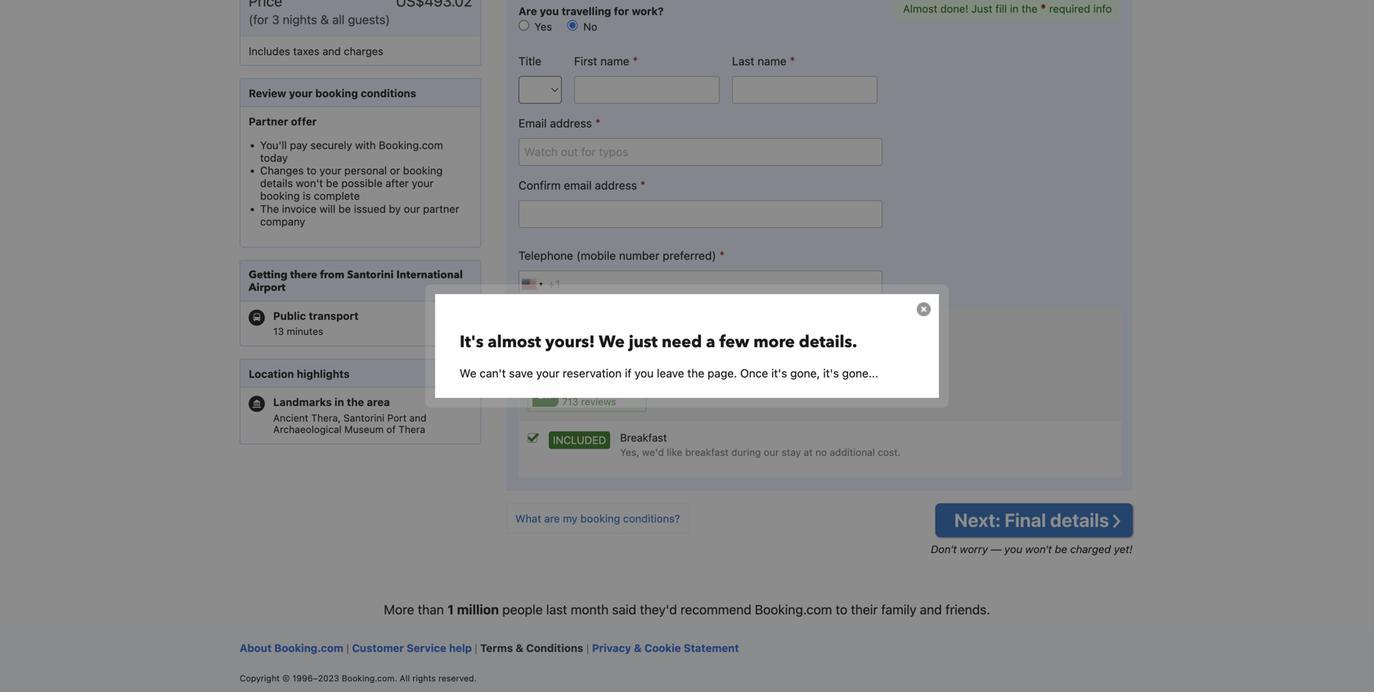 Task type: vqa. For each thing, say whether or not it's contained in the screenshot.
details within the You'll pay securely with Booking.com today Changes to your personal or booking details won't be possible after your booking is complete The invoice will be issued by our partner company
yes



Task type: locate. For each thing, give the bounding box(es) containing it.
0 horizontal spatial our
[[404, 203, 420, 215]]

1 vertical spatial be
[[338, 203, 351, 215]]

about booking.com link
[[240, 643, 343, 655]]

privacy
[[592, 643, 631, 655]]

about
[[240, 643, 272, 655]]

it's right once
[[771, 367, 787, 380]]

0 horizontal spatial address
[[550, 117, 592, 130]]

Yes radio
[[519, 20, 529, 31]]

and
[[322, 45, 341, 57], [409, 412, 427, 424], [920, 602, 942, 618]]

public transport 13 minutes
[[273, 310, 359, 338]]

& left cookie
[[634, 643, 642, 655]]

there
[[290, 268, 317, 283]]

in inside the landmarks in the area ancient thera, santorini port and archaeological museum of thera
[[334, 396, 344, 409]]

we
[[599, 331, 625, 354], [460, 367, 476, 380]]

fill
[[995, 3, 1007, 15]]

are
[[519, 5, 537, 17]]

details inside you'll pay securely with booking.com today changes to your personal or booking details won't be possible after your booking is complete the invoice will be issued by our partner company
[[260, 177, 293, 189]]

we left the just
[[599, 331, 625, 354]]

0 vertical spatial santorini
[[347, 268, 394, 283]]

what are my booking conditions?
[[515, 513, 680, 525]]

1 horizontal spatial we
[[599, 331, 625, 354]]

port
[[387, 412, 407, 424]]

* left required
[[1040, 1, 1046, 15]]

the right fill
[[1022, 3, 1038, 15]]

1 vertical spatial santorini
[[344, 412, 385, 424]]

almost done! just fill in the * required info
[[903, 1, 1112, 15]]

0 horizontal spatial we
[[460, 367, 476, 380]]

be up complete
[[326, 177, 338, 189]]

None radio
[[567, 20, 578, 31]]

name right 'last'
[[758, 55, 787, 68]]

be left charged
[[1055, 543, 1067, 556]]

1 horizontal spatial it's
[[823, 367, 839, 380]]

to left the their
[[836, 602, 847, 618]]

all
[[400, 674, 410, 684]]

area
[[367, 396, 390, 409]]

booking.com
[[379, 139, 443, 151], [755, 602, 832, 618], [274, 643, 343, 655]]

and right taxes
[[322, 45, 341, 57]]

0 horizontal spatial details
[[260, 177, 293, 189]]

1 horizontal spatial details
[[1050, 510, 1109, 532]]

2 horizontal spatial you
[[1004, 543, 1022, 556]]

1 horizontal spatial address
[[595, 179, 637, 192]]

1 name from the left
[[600, 55, 629, 68]]

terms & conditions link
[[480, 643, 583, 655]]

2 vertical spatial booking.com
[[274, 643, 343, 655]]

review
[[249, 87, 286, 99]]

it's almost yours! we just need a few more details.
[[460, 331, 857, 354]]

your down non-
[[536, 367, 560, 380]]

company
[[260, 215, 305, 228]]

1 horizontal spatial won't
[[1025, 543, 1052, 556]]

won't up is
[[296, 177, 323, 189]]

1 horizontal spatial you
[[635, 367, 654, 380]]

in up thera,
[[334, 396, 344, 409]]

you up yes
[[540, 5, 559, 17]]

and up thera at the left
[[409, 412, 427, 424]]

0 vertical spatial won't
[[296, 177, 323, 189]]

than
[[418, 602, 444, 618]]

gone...
[[842, 367, 878, 380]]

the
[[260, 203, 279, 215]]

copyright
[[240, 674, 280, 684]]

recommend
[[681, 602, 751, 618]]

next: final details 낝
[[954, 510, 1120, 532]]

our
[[404, 203, 420, 215], [764, 447, 779, 459]]

be down complete
[[338, 203, 351, 215]]

details down changes
[[260, 177, 293, 189]]

santorini right from
[[347, 268, 394, 283]]

won't down next: final details 낝
[[1025, 543, 1052, 556]]

to inside you'll pay securely with booking.com today changes to your personal or booking details won't be possible after your booking is complete the invoice will be issued by our partner company
[[307, 164, 317, 177]]

0 vertical spatial the
[[1022, 3, 1038, 15]]

0 horizontal spatial the
[[347, 396, 364, 409]]

last name *
[[732, 54, 795, 68]]

the right leave
[[687, 367, 704, 380]]

said
[[612, 602, 636, 618]]

travelling
[[562, 5, 611, 17]]

details
[[260, 177, 293, 189], [1050, 510, 1109, 532]]

—
[[991, 543, 1001, 556]]

in right fill
[[1010, 3, 1019, 15]]

name right first
[[600, 55, 629, 68]]

privacy & cookie statement link
[[592, 643, 739, 655]]

& left all on the left top
[[320, 12, 329, 27]]

their
[[851, 602, 878, 618]]

name inside last name *
[[758, 55, 787, 68]]

1
[[447, 602, 454, 618]]

2 vertical spatial and
[[920, 602, 942, 618]]

0 horizontal spatial it's
[[771, 367, 787, 380]]

1 vertical spatial address
[[595, 179, 637, 192]]

our left stay
[[764, 447, 779, 459]]

1 vertical spatial booking.com
[[755, 602, 832, 618]]

Watch out for typos text field
[[519, 138, 883, 166]]

last
[[732, 55, 754, 68]]

nights
[[283, 12, 317, 27]]

to up is
[[307, 164, 317, 177]]

next:
[[954, 510, 1001, 532]]

confirm
[[519, 179, 561, 192]]

we left can't
[[460, 367, 476, 380]]

save
[[509, 367, 533, 380]]

you right if
[[635, 367, 654, 380]]

statement
[[684, 643, 739, 655]]

1 horizontal spatial our
[[764, 447, 779, 459]]

your down securely
[[320, 164, 341, 177]]

our inside you'll pay securely with booking.com today changes to your personal or booking details won't be possible after your booking is complete the invoice will be issued by our partner company
[[404, 203, 420, 215]]

1 horizontal spatial name
[[758, 55, 787, 68]]

copyright © 1996–2023 booking.com. all rights reserved.
[[240, 674, 477, 684]]

(mobile
[[576, 249, 616, 263]]

0 horizontal spatial &
[[320, 12, 329, 27]]

0 vertical spatial to
[[307, 164, 317, 177]]

at
[[804, 447, 813, 459]]

1 vertical spatial you
[[635, 367, 654, 380]]

0 vertical spatial you
[[540, 5, 559, 17]]

you inside dialog dialog
[[635, 367, 654, 380]]

highlights
[[297, 368, 350, 380]]

0 horizontal spatial booking.com
[[274, 643, 343, 655]]

the left area
[[347, 396, 364, 409]]

leave
[[657, 367, 684, 380]]

what
[[515, 513, 541, 525]]

need
[[662, 331, 702, 354]]

santorini up museum at bottom
[[344, 412, 385, 424]]

thera,
[[311, 412, 341, 424]]

breakfast yes, we'd like breakfast during our stay at no additional cost.
[[620, 432, 901, 459]]

customer service help link
[[352, 643, 475, 655]]

preferred)
[[663, 249, 716, 263]]

ancient
[[273, 412, 308, 424]]

2 vertical spatial the
[[347, 396, 364, 409]]

address inside confirm email address *
[[595, 179, 637, 192]]

and right family
[[920, 602, 942, 618]]

booking.com up the or
[[379, 139, 443, 151]]

telephone (mobile number preferred) *
[[519, 248, 725, 263]]

0 horizontal spatial in
[[334, 396, 344, 409]]

you
[[540, 5, 559, 17], [635, 367, 654, 380], [1004, 543, 1022, 556]]

all
[[332, 12, 345, 27]]

santorini inside the landmarks in the area ancient thera, santorini port and archaeological museum of thera
[[344, 412, 385, 424]]

1 horizontal spatial the
[[687, 367, 704, 380]]

0 vertical spatial in
[[1010, 3, 1019, 15]]

terms
[[480, 643, 513, 655]]

8.7 cleanliness 713 reviews
[[537, 381, 629, 408]]

1 horizontal spatial and
[[409, 412, 427, 424]]

1 vertical spatial in
[[334, 396, 344, 409]]

additional
[[830, 447, 875, 459]]

None text field
[[574, 76, 720, 104]]

partner
[[249, 115, 288, 128]]

getting
[[249, 268, 288, 283]]

few
[[719, 331, 749, 354]]

our right by
[[404, 203, 420, 215]]

possible
[[341, 177, 383, 189]]

1 vertical spatial the
[[687, 367, 704, 380]]

your up the offer
[[289, 87, 313, 99]]

our inside breakfast yes, we'd like breakfast during our stay at no additional cost.
[[764, 447, 779, 459]]

it's right gone,
[[823, 367, 839, 380]]

the inside the landmarks in the area ancient thera, santorini port and archaeological museum of thera
[[347, 396, 364, 409]]

in
[[1010, 3, 1019, 15], [334, 396, 344, 409]]

reviews
[[581, 396, 616, 408]]

2 name from the left
[[758, 55, 787, 68]]

0 horizontal spatial won't
[[296, 177, 323, 189]]

&
[[320, 12, 329, 27], [516, 643, 523, 655], [634, 643, 642, 655]]

& right terms
[[516, 643, 523, 655]]

1 vertical spatial won't
[[1025, 543, 1052, 556]]

0 vertical spatial our
[[404, 203, 420, 215]]

1 vertical spatial our
[[764, 447, 779, 459]]

of
[[386, 424, 396, 436]]

booking up the
[[260, 190, 300, 202]]

1 horizontal spatial to
[[836, 602, 847, 618]]

guests)
[[348, 12, 390, 27]]

your inside dialog dialog
[[536, 367, 560, 380]]

details up charged
[[1050, 510, 1109, 532]]

1 vertical spatial and
[[409, 412, 427, 424]]

name inside first name *
[[600, 55, 629, 68]]

0 horizontal spatial name
[[600, 55, 629, 68]]

2 vertical spatial be
[[1055, 543, 1067, 556]]

1 horizontal spatial booking.com
[[379, 139, 443, 151]]

cost.
[[878, 447, 901, 459]]

0 vertical spatial address
[[550, 117, 592, 130]]

breakfast
[[685, 447, 729, 459]]

booking.com left the their
[[755, 602, 832, 618]]

we'd
[[642, 447, 664, 459]]

None text field
[[732, 76, 878, 104], [519, 201, 883, 228], [732, 76, 878, 104], [519, 201, 883, 228]]

booking.com up 1996–2023
[[274, 643, 343, 655]]

booking right the or
[[403, 164, 443, 177]]

won't
[[296, 177, 323, 189], [1025, 543, 1052, 556]]

1 vertical spatial details
[[1050, 510, 1109, 532]]

title
[[519, 55, 542, 68]]

conditions
[[526, 643, 583, 655]]

0 vertical spatial booking.com
[[379, 139, 443, 151]]

0 horizontal spatial and
[[322, 45, 341, 57]]

landmarks in the area ancient thera, santorini port and archaeological museum of thera
[[273, 396, 427, 436]]

reservation
[[563, 367, 622, 380]]

booking.com inside you'll pay securely with booking.com today changes to your personal or booking details won't be possible after your booking is complete the invoice will be issued by our partner company
[[379, 139, 443, 151]]

2 horizontal spatial the
[[1022, 3, 1038, 15]]

you right —
[[1004, 543, 1022, 556]]

reserved.
[[438, 674, 477, 684]]

circled image
[[249, 310, 265, 326]]

my
[[563, 513, 578, 525]]

don't worry — you won't be charged yet!
[[931, 543, 1133, 556]]

final
[[1005, 510, 1046, 532]]

0 horizontal spatial to
[[307, 164, 317, 177]]

0 vertical spatial details
[[260, 177, 293, 189]]

1 horizontal spatial in
[[1010, 3, 1019, 15]]



Task type: describe. For each thing, give the bounding box(es) containing it.
like
[[667, 447, 682, 459]]

required
[[1049, 3, 1090, 15]]

just
[[629, 331, 658, 354]]

* right preferred)
[[719, 248, 725, 263]]

rated fabulous element
[[562, 381, 629, 397]]

email address *
[[519, 116, 601, 130]]

almost
[[488, 331, 541, 354]]

no
[[580, 21, 597, 33]]

won't inside you'll pay securely with booking.com today changes to your personal or booking details won't be possible after your booking is complete the invoice will be issued by our partner company
[[296, 177, 323, 189]]

stay
[[782, 447, 801, 459]]

getting there from santorini international airport
[[249, 268, 463, 295]]

1 horizontal spatial &
[[516, 643, 523, 655]]

1 it's from the left
[[771, 367, 787, 380]]

2 it's from the left
[[823, 367, 839, 380]]

thera
[[398, 424, 425, 436]]

issued
[[354, 203, 386, 215]]

0 vertical spatial and
[[322, 45, 341, 57]]

don't
[[931, 543, 957, 556]]

* right first
[[632, 54, 638, 68]]

during
[[731, 447, 761, 459]]

more
[[384, 602, 414, 618]]

getting there from santorini international airport section
[[240, 0, 481, 457]]

+1 text field
[[519, 271, 883, 299]]

you'll
[[260, 139, 287, 151]]

double room
[[528, 323, 621, 342]]

your right after
[[412, 177, 434, 189]]

0 vertical spatial we
[[599, 331, 625, 354]]

customer service help terms & conditions
[[352, 643, 583, 655]]

address inside email address *
[[550, 117, 592, 130]]

2 vertical spatial you
[[1004, 543, 1022, 556]]

personal
[[344, 164, 387, 177]]

name for last name *
[[758, 55, 787, 68]]

you'll pay securely with booking.com today changes to your personal or booking details won't be possible after your booking is complete the invoice will be issued by our partner company
[[260, 139, 459, 228]]

partner offer
[[249, 115, 317, 128]]

santorini inside getting there from santorini international airport
[[347, 268, 394, 283]]

circled image
[[249, 396, 265, 413]]

name for first name *
[[600, 55, 629, 68]]

booking up the offer
[[315, 87, 358, 99]]

©
[[282, 674, 290, 684]]

securely
[[310, 139, 352, 151]]

people
[[502, 602, 543, 618]]

1 vertical spatial we
[[460, 367, 476, 380]]

3
[[272, 12, 279, 27]]

location
[[249, 368, 294, 380]]

8.7
[[537, 387, 555, 402]]

customer
[[352, 643, 404, 655]]

yours!
[[545, 331, 595, 354]]

almost
[[903, 3, 937, 15]]

booking right my
[[580, 513, 620, 525]]

0 vertical spatial be
[[326, 177, 338, 189]]

offer
[[291, 115, 317, 128]]

the inside dialog dialog
[[687, 367, 704, 380]]

location highlights
[[249, 368, 350, 380]]

includes taxes and charges
[[249, 45, 383, 57]]

email
[[519, 117, 547, 130]]

2 horizontal spatial &
[[634, 643, 642, 655]]

1 vertical spatial to
[[836, 602, 847, 618]]

taxes
[[293, 45, 320, 57]]

yes
[[532, 21, 552, 33]]

international
[[396, 268, 463, 283]]

* down first name *
[[595, 116, 601, 130]]

more
[[753, 331, 795, 354]]

page.
[[708, 367, 737, 380]]

complete
[[314, 190, 360, 202]]

about booking.com
[[240, 643, 343, 655]]

airport
[[249, 281, 286, 295]]

scored 8.7 element
[[532, 381, 559, 407]]

yes,
[[620, 447, 639, 459]]

cookie
[[644, 643, 681, 655]]

partner
[[423, 203, 459, 215]]

* right email
[[640, 178, 646, 192]]

included
[[553, 434, 606, 447]]

worry
[[960, 543, 988, 556]]

non-refundable
[[542, 350, 626, 362]]

month
[[571, 602, 609, 618]]

the inside almost done! just fill in the * required info
[[1022, 3, 1038, 15]]

includes
[[249, 45, 290, 57]]

details.
[[799, 331, 857, 354]]

if
[[625, 367, 632, 380]]

service
[[407, 643, 446, 655]]

refundable
[[568, 350, 626, 362]]

* right 'last'
[[790, 54, 795, 68]]

dialog dialog
[[425, 285, 949, 408]]

privacy & cookie statement
[[592, 643, 739, 655]]

in inside almost done! just fill in the * required info
[[1010, 3, 1019, 15]]

breakfast
[[620, 432, 667, 444]]

review your booking conditions
[[249, 87, 416, 99]]

info
[[1093, 3, 1112, 15]]

with
[[355, 139, 376, 151]]

by
[[389, 203, 401, 215]]

conditions
[[361, 87, 416, 99]]

no
[[815, 447, 827, 459]]

and inside the landmarks in the area ancient thera, santorini port and archaeological museum of thera
[[409, 412, 427, 424]]

museum
[[344, 424, 384, 436]]

what are my booking conditions? link
[[506, 504, 689, 535]]

2 horizontal spatial booking.com
[[755, 602, 832, 618]]

once
[[740, 367, 768, 380]]

telephone
[[519, 249, 573, 263]]

rights
[[412, 674, 436, 684]]

2 horizontal spatial and
[[920, 602, 942, 618]]

0 horizontal spatial you
[[540, 5, 559, 17]]

& inside getting there from santorini international airport section
[[320, 12, 329, 27]]

for
[[614, 5, 629, 17]]

after
[[386, 177, 409, 189]]

from 713 reviews element
[[562, 396, 629, 408]]

archaeological
[[273, 424, 342, 436]]

first
[[574, 55, 597, 68]]

transport
[[309, 310, 359, 322]]



